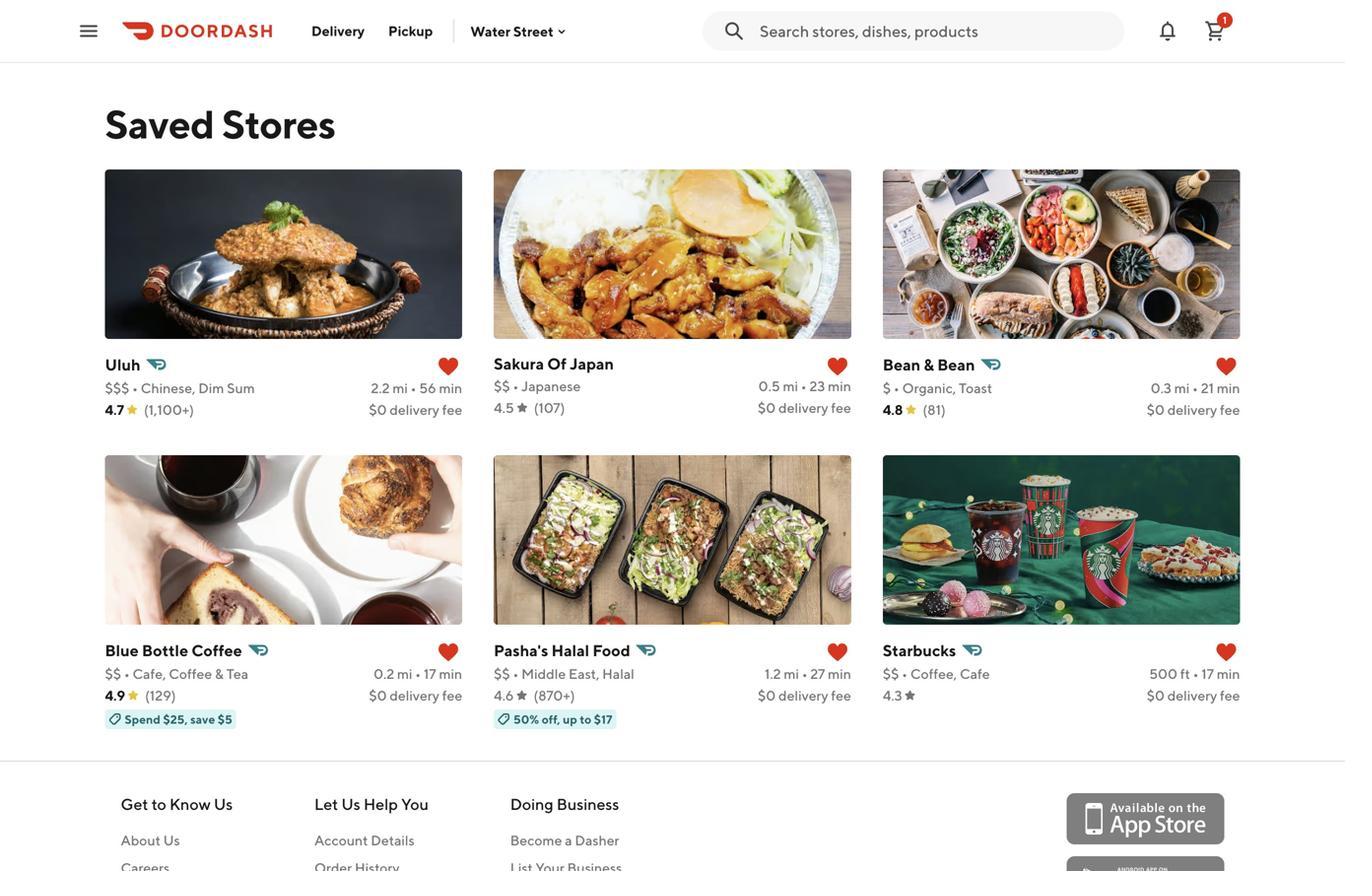 Task type: locate. For each thing, give the bounding box(es) containing it.
about us link
[[121, 831, 233, 851]]

bean up the $ on the top right of page
[[883, 355, 921, 374]]

17 right "0.2"
[[424, 666, 436, 682]]

$17
[[594, 713, 613, 726]]

account details
[[314, 832, 415, 849]]

delivery down 0.3 mi • 21 min
[[1168, 402, 1218, 418]]

doing business
[[510, 795, 619, 814]]

0 horizontal spatial 17
[[424, 666, 436, 682]]

2 17 from the left
[[1202, 666, 1214, 682]]

17 for blue bottle coffee
[[424, 666, 436, 682]]

0 horizontal spatial to
[[151, 795, 166, 814]]

to right get at left
[[151, 795, 166, 814]]

become a dasher link
[[510, 831, 673, 851]]

1 horizontal spatial halal
[[602, 666, 635, 682]]

get
[[121, 795, 148, 814]]

2 horizontal spatial us
[[341, 795, 361, 814]]

$​0 delivery fee for uluh
[[369, 402, 462, 418]]

japanese
[[522, 378, 581, 394]]

1 horizontal spatial to
[[580, 713, 592, 726]]

fee down '0.2 mi • 17 min'
[[442, 687, 462, 704]]

delivery
[[779, 400, 829, 416], [390, 402, 440, 418], [1168, 402, 1218, 418], [390, 687, 440, 704], [779, 687, 829, 704], [1168, 687, 1218, 704]]

east,
[[569, 666, 600, 682]]

0.2 mi • 17 min
[[374, 666, 462, 682]]

$$
[[494, 378, 510, 394], [105, 666, 121, 682], [494, 666, 510, 682], [883, 666, 899, 682]]

mi right 2.2
[[393, 380, 408, 396]]

50% off, up to $17
[[514, 713, 613, 726]]

delivery down 500 ft • 17 min
[[1168, 687, 1218, 704]]

(870+)
[[534, 687, 575, 704]]

$5
[[218, 713, 232, 726]]

click to remove this store from your saved list image up '1.2 mi • 27 min'
[[826, 641, 849, 664]]

delivery down 2.2 mi • 56 min
[[390, 402, 440, 418]]

$​0 delivery fee for starbucks
[[1147, 687, 1240, 704]]

$​0 delivery fee down 2.2 mi • 56 min
[[369, 402, 462, 418]]

min right '21'
[[1217, 380, 1240, 396]]

1 17 from the left
[[424, 666, 436, 682]]

& up organic, on the right top of the page
[[924, 355, 934, 374]]

$​0 for bean & bean
[[1147, 402, 1165, 418]]

to right up
[[580, 713, 592, 726]]

min for bean & bean
[[1217, 380, 1240, 396]]

mi for coffee
[[397, 666, 412, 682]]

• left 27
[[802, 666, 808, 682]]

• down sakura
[[513, 378, 519, 394]]

mi right "1.2" on the bottom
[[784, 666, 799, 682]]

0.3 mi • 21 min
[[1151, 380, 1240, 396]]

$​0 for pasha's halal food
[[758, 687, 776, 704]]

a
[[565, 832, 572, 849]]

4.3
[[883, 687, 902, 704]]

$$ for starbucks
[[883, 666, 899, 682]]

$$ up the 4.5
[[494, 378, 510, 394]]

• right "0.2"
[[415, 666, 421, 682]]

click to remove this store from your saved list image
[[1215, 355, 1238, 378], [826, 641, 849, 664], [1215, 641, 1238, 664]]

to
[[580, 713, 592, 726], [151, 795, 166, 814]]

$​0 delivery fee for blue bottle coffee
[[369, 687, 462, 704]]

$​0 delivery fee down '1.2 mi • 27 min'
[[758, 687, 851, 704]]

1 horizontal spatial &
[[924, 355, 934, 374]]

click to remove this store from your saved list image for bean
[[1215, 355, 1238, 378]]

$​0 delivery fee down 0.5 mi • 23 min
[[758, 400, 851, 416]]

$$ up 4.3
[[883, 666, 899, 682]]

• left 23
[[801, 378, 807, 394]]

1 horizontal spatial 17
[[1202, 666, 1214, 682]]

1 horizontal spatial bean
[[938, 355, 975, 374]]

min right 27
[[828, 666, 851, 682]]

ft
[[1181, 666, 1190, 682]]

coffee down blue bottle coffee
[[169, 666, 212, 682]]

min right ft
[[1217, 666, 1240, 682]]

bean & bean
[[883, 355, 975, 374]]

$​0 down 0.3
[[1147, 402, 1165, 418]]

17 right ft
[[1202, 666, 1214, 682]]

$​0 down 2.2
[[369, 402, 387, 418]]

0 vertical spatial to
[[580, 713, 592, 726]]

bean up $ • organic, toast
[[938, 355, 975, 374]]

mi right 0.5
[[783, 378, 798, 394]]

mi right "0.2"
[[397, 666, 412, 682]]

middle
[[522, 666, 566, 682]]

&
[[924, 355, 934, 374], [215, 666, 224, 682]]

halal down "food" on the bottom of page
[[602, 666, 635, 682]]

$​0 down "1.2" on the bottom
[[758, 687, 776, 704]]

• right $$$
[[132, 380, 138, 396]]

1 horizontal spatial us
[[214, 795, 233, 814]]

•
[[513, 378, 519, 394], [801, 378, 807, 394], [132, 380, 138, 396], [411, 380, 416, 396], [894, 380, 900, 396], [1193, 380, 1198, 396], [124, 666, 130, 682], [415, 666, 421, 682], [513, 666, 519, 682], [802, 666, 808, 682], [902, 666, 908, 682], [1193, 666, 1199, 682]]

doing
[[510, 795, 554, 814]]

0.3
[[1151, 380, 1172, 396]]

$​0
[[758, 400, 776, 416], [369, 402, 387, 418], [1147, 402, 1165, 418], [369, 687, 387, 704], [758, 687, 776, 704], [1147, 687, 1165, 704]]

0 vertical spatial halal
[[552, 641, 589, 660]]

become a dasher
[[510, 832, 619, 849]]

$​0 delivery fee down '0.2 mi • 17 min'
[[369, 687, 462, 704]]

fee down '1.2 mi • 27 min'
[[831, 687, 851, 704]]

click to remove this store from your saved list image for blue bottle coffee
[[437, 641, 460, 664]]

$$ up 4.9
[[105, 666, 121, 682]]

let us help you
[[314, 795, 429, 814]]

fee down 0.3 mi • 21 min
[[1220, 402, 1240, 418]]

0 horizontal spatial &
[[215, 666, 224, 682]]

bean
[[883, 355, 921, 374], [938, 355, 975, 374]]

click to remove this store from your saved list image
[[437, 355, 460, 378], [826, 355, 849, 378], [437, 641, 460, 664]]

click to remove this store from your saved list image up 0.3 mi • 21 min
[[1215, 355, 1238, 378]]

coffee up tea
[[192, 641, 242, 660]]

$​0 down 500
[[1147, 687, 1165, 704]]

0 horizontal spatial halal
[[552, 641, 589, 660]]

about us
[[121, 832, 180, 849]]

us for let us help you
[[341, 795, 361, 814]]

1 vertical spatial to
[[151, 795, 166, 814]]

coffee
[[192, 641, 242, 660], [169, 666, 212, 682]]

min right "0.2"
[[439, 666, 462, 682]]

1 bean from the left
[[883, 355, 921, 374]]

(1,100+)
[[144, 402, 194, 418]]

4.7
[[105, 402, 124, 418]]

56
[[419, 380, 436, 396]]

$​0 down "0.2"
[[369, 687, 387, 704]]

$
[[883, 380, 891, 396]]

• down pasha's on the bottom
[[513, 666, 519, 682]]

$$ for blue bottle coffee
[[105, 666, 121, 682]]

500 ft • 17 min
[[1150, 666, 1240, 682]]

delivery down 0.5 mi • 23 min
[[779, 400, 829, 416]]

$25,
[[163, 713, 188, 726]]

account
[[314, 832, 368, 849]]

4.8
[[883, 402, 903, 418]]

get to know us
[[121, 795, 233, 814]]

• right the $ on the top right of page
[[894, 380, 900, 396]]

click to remove this store from your saved list image up '0.2 mi • 17 min'
[[437, 641, 460, 664]]

$$ for pasha's halal food
[[494, 666, 510, 682]]

halal up "$$ • middle east, halal"
[[552, 641, 589, 660]]

$$ up 4.6 on the left of the page
[[494, 666, 510, 682]]

delivery down '1.2 mi • 27 min'
[[779, 687, 829, 704]]

1 vertical spatial coffee
[[169, 666, 212, 682]]

$$ • cafe, coffee & tea
[[105, 666, 248, 682]]

delivery down '0.2 mi • 17 min'
[[390, 687, 440, 704]]

click to remove this store from your saved list image for uluh
[[437, 355, 460, 378]]

$ • organic, toast
[[883, 380, 993, 396]]

2.2
[[371, 380, 390, 396]]

cafe,
[[133, 666, 166, 682]]

0 vertical spatial &
[[924, 355, 934, 374]]

click to remove this store from your saved list image up 2.2 mi • 56 min
[[437, 355, 460, 378]]

off,
[[542, 713, 560, 726]]

min right 56
[[439, 380, 462, 396]]

us right about
[[163, 832, 180, 849]]

delivery for bean & bean
[[1168, 402, 1218, 418]]

• left 56
[[411, 380, 416, 396]]

fee down 0.5 mi • 23 min
[[831, 400, 851, 416]]

0 horizontal spatial bean
[[883, 355, 921, 374]]

$​0 delivery fee down 0.3 mi • 21 min
[[1147, 402, 1240, 418]]

min
[[828, 378, 851, 394], [439, 380, 462, 396], [1217, 380, 1240, 396], [439, 666, 462, 682], [828, 666, 851, 682], [1217, 666, 1240, 682]]

0 horizontal spatial us
[[163, 832, 180, 849]]

0 vertical spatial coffee
[[192, 641, 242, 660]]

$$ • coffee, cafe
[[883, 666, 990, 682]]

fee down 2.2 mi • 56 min
[[442, 402, 462, 418]]

1
[[1223, 14, 1227, 26]]

• right ft
[[1193, 666, 1199, 682]]

know
[[169, 795, 211, 814]]

$​0 delivery fee down 500 ft • 17 min
[[1147, 687, 1240, 704]]

you
[[401, 795, 429, 814]]

us
[[214, 795, 233, 814], [341, 795, 361, 814], [163, 832, 180, 849]]

sakura of japan
[[494, 354, 614, 373]]

1 vertical spatial &
[[215, 666, 224, 682]]

click to remove this store from your saved list image up 500 ft • 17 min
[[1215, 641, 1238, 664]]

help
[[364, 795, 398, 814]]

min for pasha's halal food
[[828, 666, 851, 682]]

click to remove this store from your saved list image for food
[[826, 641, 849, 664]]

us right know on the bottom of page
[[214, 795, 233, 814]]

min right 23
[[828, 378, 851, 394]]

$​0 for uluh
[[369, 402, 387, 418]]

2.2 mi • 56 min
[[371, 380, 462, 396]]

1 button
[[1196, 11, 1235, 51]]

notification bell image
[[1156, 19, 1180, 43]]

4.9
[[105, 687, 125, 704]]

mi right 0.3
[[1175, 380, 1190, 396]]

water
[[471, 23, 511, 39]]

$$ • middle east, halal
[[494, 666, 635, 682]]

& left tea
[[215, 666, 224, 682]]

halal
[[552, 641, 589, 660], [602, 666, 635, 682]]

us right let
[[341, 795, 361, 814]]

fee down 500 ft • 17 min
[[1220, 687, 1240, 704]]

mi
[[783, 378, 798, 394], [393, 380, 408, 396], [1175, 380, 1190, 396], [397, 666, 412, 682], [784, 666, 799, 682]]

$​0 for blue bottle coffee
[[369, 687, 387, 704]]

1.2 mi • 27 min
[[765, 666, 851, 682]]

$​0 delivery fee
[[758, 400, 851, 416], [369, 402, 462, 418], [1147, 402, 1240, 418], [369, 687, 462, 704], [758, 687, 851, 704], [1147, 687, 1240, 704]]



Task type: vqa. For each thing, say whether or not it's contained in the screenshot.
Spend $20, get $15 off
no



Task type: describe. For each thing, give the bounding box(es) containing it.
toast
[[959, 380, 993, 396]]

23
[[810, 378, 825, 394]]

delivery for uluh
[[390, 402, 440, 418]]

coffee,
[[911, 666, 957, 682]]

pasha's
[[494, 641, 548, 660]]

(107)
[[534, 400, 565, 416]]

blue bottle coffee
[[105, 641, 242, 660]]

fee for uluh
[[442, 402, 462, 418]]

food
[[593, 641, 630, 660]]

sakura
[[494, 354, 544, 373]]

pickup
[[388, 23, 433, 39]]

stores
[[222, 101, 336, 147]]

4.6
[[494, 687, 514, 704]]

• left '21'
[[1193, 380, 1198, 396]]

fee for starbucks
[[1220, 687, 1240, 704]]

us for about us
[[163, 832, 180, 849]]

spend
[[125, 713, 161, 726]]

min for uluh
[[439, 380, 462, 396]]

delivery for blue bottle coffee
[[390, 687, 440, 704]]

organic,
[[902, 380, 956, 396]]

become
[[510, 832, 562, 849]]

$$ • japanese
[[494, 378, 581, 394]]

fee for bean & bean
[[1220, 402, 1240, 418]]

4 items, open order cart image
[[1203, 19, 1227, 43]]

mi for bean
[[1175, 380, 1190, 396]]

starbucks
[[883, 641, 956, 660]]

Store search: begin typing to search for stores available on DoorDash text field
[[760, 20, 1113, 42]]

0.5 mi • 23 min
[[759, 378, 851, 394]]

0.2
[[374, 666, 394, 682]]

let
[[314, 795, 338, 814]]

0.5
[[759, 378, 780, 394]]

saved
[[105, 101, 214, 147]]

17 for starbucks
[[1202, 666, 1214, 682]]

2 bean from the left
[[938, 355, 975, 374]]

delivery button
[[300, 15, 377, 47]]

min for blue bottle coffee
[[439, 666, 462, 682]]

save
[[190, 713, 215, 726]]

$​0 for starbucks
[[1147, 687, 1165, 704]]

pasha's halal food
[[494, 641, 630, 660]]

chinese,
[[141, 380, 196, 396]]

click to remove this store from your saved list image right 23
[[826, 355, 849, 378]]

japan
[[570, 354, 614, 373]]

dim
[[198, 380, 224, 396]]

account details link
[[314, 831, 429, 851]]

cafe
[[960, 666, 990, 682]]

mi for food
[[784, 666, 799, 682]]

delivery
[[311, 23, 365, 39]]

4.5
[[494, 400, 514, 416]]

spend $25, save $5
[[125, 713, 232, 726]]

1 vertical spatial halal
[[602, 666, 635, 682]]

delivery for starbucks
[[1168, 687, 1218, 704]]

blue
[[105, 641, 139, 660]]

saved stores
[[105, 101, 336, 147]]

(81)
[[923, 402, 946, 418]]

of
[[547, 354, 567, 373]]

sum
[[227, 380, 255, 396]]

open menu image
[[77, 19, 101, 43]]

(129)
[[145, 687, 176, 704]]

• left cafe,
[[124, 666, 130, 682]]

$​0 down 0.5
[[758, 400, 776, 416]]

up
[[563, 713, 577, 726]]

pickup button
[[377, 15, 445, 47]]

min for starbucks
[[1217, 666, 1240, 682]]

500
[[1150, 666, 1178, 682]]

details
[[371, 832, 415, 849]]

• up 4.3
[[902, 666, 908, 682]]

delivery for pasha's halal food
[[779, 687, 829, 704]]

$$$
[[105, 380, 129, 396]]

$​0 delivery fee for bean & bean
[[1147, 402, 1240, 418]]

about
[[121, 832, 161, 849]]

$​0 delivery fee for pasha's halal food
[[758, 687, 851, 704]]

tea
[[226, 666, 248, 682]]

1.2
[[765, 666, 781, 682]]

dasher
[[575, 832, 619, 849]]

fee for pasha's halal food
[[831, 687, 851, 704]]

uluh
[[105, 355, 141, 374]]

$$$ • chinese, dim sum
[[105, 380, 255, 396]]

water street
[[471, 23, 554, 39]]

50%
[[514, 713, 539, 726]]

business
[[557, 795, 619, 814]]

bottle
[[142, 641, 188, 660]]

water street button
[[471, 23, 569, 39]]

27
[[811, 666, 825, 682]]

fee for blue bottle coffee
[[442, 687, 462, 704]]

street
[[513, 23, 554, 39]]

21
[[1201, 380, 1214, 396]]



